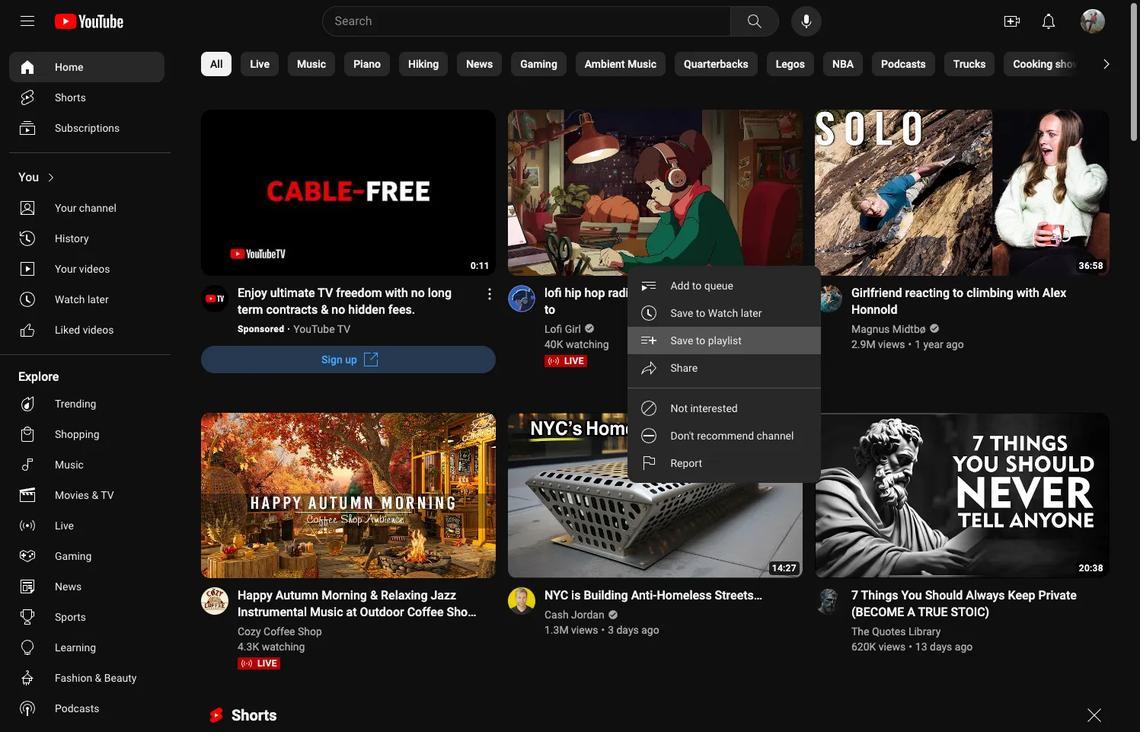 Task type: describe. For each thing, give the bounding box(es) containing it.
Sign up text field
[[322, 353, 357, 365]]

always
[[966, 588, 1005, 603]]

term
[[238, 302, 263, 317]]

recommend
[[697, 430, 754, 442]]

live status for happy autumn morning & relaxing jazz instrumental music at outdoor coffee shop ambience for working
[[238, 658, 280, 670]]

nyc is building anti-homeless streets… link
[[545, 588, 763, 604]]

views for things
[[879, 641, 906, 653]]

14:27 link
[[508, 413, 803, 580]]

live for lofi hip hop radio 📚 - beats to relax/study to
[[564, 356, 584, 366]]

fees.
[[388, 302, 415, 317]]

all
[[210, 58, 223, 70]]

sports
[[55, 611, 86, 623]]

music left piano
[[297, 58, 326, 70]]

beats
[[664, 285, 695, 300]]

channel inside option
[[757, 430, 794, 442]]

0 vertical spatial podcasts
[[881, 58, 926, 70]]

to inside 'option'
[[692, 280, 702, 292]]

piano
[[354, 58, 381, 70]]

7 things you should always keep private (become a true stoic)
[[852, 588, 1077, 620]]

later inside the save to watch later option
[[741, 307, 762, 319]]

explore
[[18, 369, 59, 384]]

7 things you should always keep private (become a true stoic) link
[[852, 588, 1092, 621]]

history
[[55, 232, 89, 245]]

days for anti-
[[617, 624, 639, 636]]

don't recommend channel
[[671, 430, 794, 442]]

36 minutes, 58 seconds element
[[1079, 260, 1104, 271]]

share option
[[628, 354, 822, 382]]

with for alex
[[1017, 285, 1040, 300]]

shop inside cozy coffee shop 4.3k watching
[[298, 626, 322, 638]]

watch inside option
[[708, 307, 738, 319]]

ambient music
[[585, 58, 657, 70]]

homeless
[[657, 588, 712, 603]]

at
[[346, 605, 357, 620]]

20:38 link
[[815, 413, 1110, 580]]

add
[[671, 280, 690, 292]]

girlfriend reacting to climbing with alex honnold
[[852, 285, 1067, 317]]

watch later
[[55, 293, 109, 305]]

list box containing add to queue
[[628, 266, 822, 483]]

true
[[918, 605, 948, 620]]

lofi girl link
[[545, 321, 582, 336]]

videos for your videos
[[79, 263, 110, 275]]

cash jordan link
[[545, 607, 606, 623]]

620k
[[852, 641, 876, 653]]

learning
[[55, 641, 96, 654]]

your channel
[[55, 202, 116, 214]]

save to playlist
[[671, 334, 742, 347]]

youtube tv
[[293, 323, 351, 335]]

jordan
[[571, 609, 605, 621]]

36:58
[[1079, 260, 1104, 271]]

go to channel: youtube tv. element
[[293, 323, 351, 335]]

0 horizontal spatial later
[[88, 293, 109, 305]]

nyc is building anti-homeless streets…
[[545, 588, 763, 603]]

-
[[657, 285, 661, 300]]

save for save to watch later
[[671, 307, 694, 319]]

beauty
[[104, 672, 137, 684]]

jazz
[[431, 588, 456, 603]]

building
[[584, 588, 628, 603]]

1.3m views
[[545, 624, 598, 636]]

hip
[[565, 285, 582, 300]]

not
[[671, 402, 688, 414]]

not interested
[[671, 402, 738, 414]]

happy
[[238, 588, 273, 603]]

girl
[[565, 323, 581, 335]]

enjoy
[[238, 285, 267, 300]]

2 horizontal spatial tv
[[337, 323, 351, 335]]

7
[[852, 588, 859, 603]]

outdoor
[[360, 605, 404, 620]]

days for should
[[930, 641, 952, 653]]

lofi girl image
[[508, 285, 536, 312]]

relaxing
[[381, 588, 428, 603]]

save to watch later
[[671, 307, 762, 319]]

don't
[[671, 430, 695, 442]]

cozy coffee shop link
[[238, 624, 323, 639]]

the quotes library
[[852, 626, 941, 638]]

1 vertical spatial gaming
[[55, 550, 92, 562]]

7 things you should always keep private  (become a true stoic) by the quotes library 620,566 views 13 days ago 20 minutes element
[[852, 588, 1092, 621]]

& inside "happy autumn morning & relaxing jazz instrumental music at outdoor coffee shop ambience for working"
[[370, 588, 378, 603]]

to inside 'menu item'
[[696, 334, 706, 347]]

report
[[671, 457, 702, 469]]

ad - enjoy ultimate tv freedom with no long term contracts & no hidden fees. - 11 seconds - watch across your devices and start streaming the tv you love. - youtube tv - play video element
[[238, 285, 478, 318]]

hop
[[585, 285, 605, 300]]

ambient
[[585, 58, 625, 70]]

is
[[571, 588, 581, 603]]

contracts
[[266, 302, 318, 317]]

shop inside "happy autumn morning & relaxing jazz instrumental music at outdoor coffee shop ambience for working"
[[447, 605, 475, 620]]

ago for anti-
[[642, 624, 659, 636]]

for
[[295, 622, 311, 636]]

1 horizontal spatial live
[[250, 58, 270, 70]]

cash
[[545, 609, 569, 621]]

share
[[671, 362, 698, 374]]

relax/study
[[711, 285, 773, 300]]

0:11 button
[[201, 110, 496, 277]]

cash jordan image
[[508, 588, 536, 615]]

avatar image image
[[1081, 9, 1105, 34]]

0:11
[[471, 260, 490, 271]]

📚
[[639, 285, 654, 300]]

hiking
[[408, 58, 439, 70]]

0 vertical spatial no
[[411, 285, 425, 300]]

quarterbacks
[[684, 58, 749, 70]]

save to playlist menu item
[[628, 327, 822, 354]]

not interested option
[[628, 395, 822, 422]]

save for save to playlist
[[671, 334, 694, 347]]

fashion
[[55, 672, 92, 684]]

to inside girlfriend reacting to climbing with alex honnold
[[953, 285, 964, 300]]

cozy coffee shop image
[[201, 588, 229, 615]]

save to watch later option
[[628, 299, 822, 327]]

your for your channel
[[55, 202, 76, 214]]

lofi hip hop radio 📚 - beats to relax/study to
[[545, 285, 773, 317]]

1 vertical spatial podcasts
[[55, 702, 99, 715]]

add to queue option
[[628, 272, 822, 299]]

lofi
[[545, 285, 562, 300]]

go to channel: youtube tv. image
[[201, 285, 229, 312]]

videos for liked videos
[[83, 324, 114, 336]]

happy autumn morning & relaxing jazz instrumental music at outdoor coffee shop ambience for working by cozy coffee shop 1,780,405 views element
[[238, 588, 478, 636]]

home
[[55, 61, 84, 73]]

streets…
[[715, 588, 763, 603]]

music up movies
[[55, 459, 84, 471]]

sponsored
[[238, 324, 284, 334]]

working
[[314, 622, 359, 636]]

quotes
[[872, 626, 906, 638]]

to down lofi
[[545, 302, 555, 317]]

0 vertical spatial watching
[[566, 338, 609, 350]]

hidden
[[348, 302, 385, 317]]

year
[[924, 338, 944, 350]]

report option
[[628, 449, 822, 477]]

coffee inside "happy autumn morning & relaxing jazz instrumental music at outdoor coffee shop ambience for working"
[[407, 605, 444, 620]]

0 horizontal spatial watch
[[55, 293, 85, 305]]

1
[[915, 338, 921, 350]]

don't recommend channel option
[[628, 422, 822, 449]]

save to playlist option
[[628, 327, 822, 354]]

should
[[925, 588, 963, 603]]

library
[[909, 626, 941, 638]]

the quotes library link
[[852, 624, 942, 639]]

13 days ago
[[916, 641, 973, 653]]



Task type: vqa. For each thing, say whether or not it's contained in the screenshot.
copyright
no



Task type: locate. For each thing, give the bounding box(es) containing it.
1 horizontal spatial later
[[741, 307, 762, 319]]

shorts down 4.3k
[[232, 706, 277, 725]]

0 horizontal spatial watching
[[262, 641, 305, 653]]

midtbø
[[893, 323, 926, 335]]

1 vertical spatial shop
[[298, 626, 322, 638]]

1 horizontal spatial days
[[930, 641, 952, 653]]

& right movies
[[92, 489, 98, 501]]

0 horizontal spatial channel
[[79, 202, 116, 214]]

0 horizontal spatial tv
[[101, 489, 114, 501]]

0 horizontal spatial no
[[332, 302, 345, 317]]

None search field
[[294, 6, 782, 37]]

0 horizontal spatial coffee
[[264, 626, 295, 638]]

0 horizontal spatial live
[[257, 658, 277, 669]]

tv right ultimate
[[318, 285, 333, 300]]

2.9m
[[852, 338, 876, 350]]

no up go to channel: youtube tv. element
[[332, 302, 345, 317]]

0 vertical spatial videos
[[79, 263, 110, 275]]

1 horizontal spatial shop
[[447, 605, 475, 620]]

trucks
[[954, 58, 986, 70]]

0 vertical spatial you
[[18, 170, 39, 184]]

0 horizontal spatial shop
[[298, 626, 322, 638]]

with inside "enjoy ultimate tv freedom with no long term contracts & no hidden fees."
[[385, 285, 408, 300]]

1 horizontal spatial gaming
[[520, 58, 558, 70]]

tv for &
[[101, 489, 114, 501]]

& left beauty
[[95, 672, 102, 684]]

1 vertical spatial videos
[[83, 324, 114, 336]]

watching down 'girl'
[[566, 338, 609, 350]]

0 vertical spatial coffee
[[407, 605, 444, 620]]

(become
[[852, 605, 904, 620]]

4.3k
[[238, 641, 259, 653]]

liked
[[55, 324, 80, 336]]

views
[[878, 338, 905, 350], [571, 624, 598, 636], [879, 641, 906, 653]]

channel
[[79, 202, 116, 214], [757, 430, 794, 442]]

tab list containing all
[[201, 43, 1140, 85]]

music up working
[[310, 605, 343, 620]]

home link
[[9, 52, 165, 82], [9, 52, 165, 82]]

to right reacting at the right top
[[953, 285, 964, 300]]

14 minutes, 27 seconds element
[[772, 563, 797, 574]]

ago for should
[[955, 641, 973, 653]]

subscriptions
[[55, 122, 120, 134]]

trending
[[55, 398, 96, 410]]

0 vertical spatial ago
[[946, 338, 964, 350]]

trending link
[[9, 389, 165, 419], [9, 389, 165, 419]]

0 vertical spatial news
[[466, 58, 493, 70]]

2 vertical spatial views
[[879, 641, 906, 653]]

views down quotes at the right bottom of the page
[[879, 641, 906, 653]]

gaming
[[520, 58, 558, 70], [55, 550, 92, 562]]

1 horizontal spatial news
[[466, 58, 493, 70]]

alex
[[1043, 285, 1067, 300]]

shop down jazz
[[447, 605, 475, 620]]

1 vertical spatial live
[[55, 520, 74, 532]]

0 horizontal spatial live
[[55, 520, 74, 532]]

0 vertical spatial days
[[617, 624, 639, 636]]

1 vertical spatial shorts
[[232, 706, 277, 725]]

fashion & beauty link
[[9, 663, 165, 693], [9, 663, 165, 693]]

1 vertical spatial watching
[[262, 641, 305, 653]]

podcasts link
[[9, 693, 165, 724], [9, 693, 165, 724]]

add to queue
[[671, 280, 734, 292]]

2 with from the left
[[1017, 285, 1040, 300]]

nyc is building anti-homeless streets… by cash jordan 1,324,539 views 3 days ago 14 minutes, 27 seconds element
[[545, 588, 763, 604]]

podcasts right nba
[[881, 58, 926, 70]]

watch
[[55, 293, 85, 305], [708, 307, 738, 319]]

1 vertical spatial live status
[[238, 658, 280, 670]]

your for your videos
[[55, 263, 76, 275]]

views down jordan
[[571, 624, 598, 636]]

live status down 4.3k
[[238, 658, 280, 670]]

music
[[297, 58, 326, 70], [628, 58, 657, 70], [55, 459, 84, 471], [310, 605, 343, 620]]

1 horizontal spatial channel
[[757, 430, 794, 442]]

live down movies
[[55, 520, 74, 532]]

youtube
[[293, 323, 335, 335]]

0 vertical spatial gaming
[[520, 58, 558, 70]]

up
[[345, 353, 357, 365]]

stoic)
[[951, 605, 990, 620]]

0 vertical spatial shorts
[[55, 91, 86, 104]]

views for reacting
[[878, 338, 905, 350]]

learning link
[[9, 632, 165, 663], [9, 632, 165, 663]]

no left long at top left
[[411, 285, 425, 300]]

news
[[466, 58, 493, 70], [55, 580, 82, 593]]

with
[[385, 285, 408, 300], [1017, 285, 1040, 300]]

1 vertical spatial later
[[741, 307, 762, 319]]

podcasts down fashion
[[55, 702, 99, 715]]

your
[[55, 202, 76, 214], [55, 263, 76, 275]]

girlfriend
[[852, 285, 902, 300]]

sign up link
[[201, 346, 496, 373]]

live status
[[545, 355, 587, 367], [238, 658, 280, 670]]

live down 4.3k
[[257, 658, 277, 669]]

ago down stoic) on the right bottom of the page
[[955, 641, 973, 653]]

days right 13
[[930, 641, 952, 653]]

1 vertical spatial live
[[257, 658, 277, 669]]

1 vertical spatial save
[[671, 334, 694, 347]]

2 vertical spatial ago
[[955, 641, 973, 653]]

to right beats
[[698, 285, 708, 300]]

0 horizontal spatial days
[[617, 624, 639, 636]]

movies & tv
[[55, 489, 114, 501]]

videos up 'watch later'
[[79, 263, 110, 275]]

1.3m
[[545, 624, 569, 636]]

save up share
[[671, 334, 694, 347]]

watching
[[566, 338, 609, 350], [262, 641, 305, 653]]

1 vertical spatial coffee
[[264, 626, 295, 638]]

views for is
[[571, 624, 598, 636]]

list box
[[628, 266, 822, 483]]

autumn
[[276, 588, 319, 603]]

sign up
[[322, 353, 357, 365]]

magnus midtbø
[[852, 323, 926, 335]]

3
[[608, 624, 614, 636]]

ago for climbing
[[946, 338, 964, 350]]

0 vertical spatial later
[[88, 293, 109, 305]]

2 vertical spatial tv
[[101, 489, 114, 501]]

with inside girlfriend reacting to climbing with alex honnold
[[1017, 285, 1040, 300]]

0 vertical spatial tv
[[318, 285, 333, 300]]

watch up save to playlist 'menu item'
[[708, 307, 738, 319]]

ago right year
[[946, 338, 964, 350]]

days right 3
[[617, 624, 639, 636]]

watch up liked
[[55, 293, 85, 305]]

live link
[[9, 510, 165, 541], [9, 510, 165, 541]]

& up outdoor
[[370, 588, 378, 603]]

shopping link
[[9, 419, 165, 449], [9, 419, 165, 449]]

news up sports
[[55, 580, 82, 593]]

1 vertical spatial watch
[[708, 307, 738, 319]]

1 horizontal spatial shorts
[[232, 706, 277, 725]]

cash jordan
[[545, 609, 605, 621]]

shows
[[1056, 58, 1087, 70]]

0 vertical spatial views
[[878, 338, 905, 350]]

music link
[[9, 449, 165, 480], [9, 449, 165, 480]]

1 horizontal spatial with
[[1017, 285, 1040, 300]]

playlist
[[708, 334, 742, 347]]

your up history
[[55, 202, 76, 214]]

1 save from the top
[[671, 307, 694, 319]]

20 minutes, 38 seconds element
[[1079, 563, 1104, 574]]

1 with from the left
[[385, 285, 408, 300]]

to right "add"
[[692, 280, 702, 292]]

1 horizontal spatial you
[[902, 588, 922, 603]]

lofi hip hop radio 📚 - beats to relax/study to by lofi girl 299,617,567 views element
[[545, 285, 785, 318]]

movies
[[55, 489, 89, 501]]

1 vertical spatial views
[[571, 624, 598, 636]]

tv
[[318, 285, 333, 300], [337, 323, 351, 335], [101, 489, 114, 501]]

live right "all"
[[250, 58, 270, 70]]

shop down autumn
[[298, 626, 322, 638]]

gaming down search text box
[[520, 58, 558, 70]]

1 horizontal spatial live
[[564, 356, 584, 366]]

watching inside cozy coffee shop 4.3k watching
[[262, 641, 305, 653]]

a
[[907, 605, 916, 620]]

cozy coffee shop 4.3k watching
[[238, 626, 322, 653]]

0 horizontal spatial gaming
[[55, 550, 92, 562]]

1 horizontal spatial podcasts
[[881, 58, 926, 70]]

lofi girl
[[545, 323, 581, 335]]

live for happy autumn morning & relaxing jazz instrumental music at outdoor coffee shop ambience for working
[[257, 658, 277, 669]]

freedom
[[336, 285, 382, 300]]

1 vertical spatial ago
[[642, 624, 659, 636]]

no
[[411, 285, 425, 300], [332, 302, 345, 317]]

cozy
[[238, 626, 261, 638]]

0 horizontal spatial shorts
[[55, 91, 86, 104]]

to left playlist
[[696, 334, 706, 347]]

tv inside "enjoy ultimate tv freedom with no long term contracts & no hidden fees."
[[318, 285, 333, 300]]

Search text field
[[335, 11, 727, 31]]

save inside option
[[671, 307, 694, 319]]

0 horizontal spatial you
[[18, 170, 39, 184]]

liked videos link
[[9, 315, 165, 345], [9, 315, 165, 345]]

1 vertical spatial days
[[930, 641, 952, 653]]

with up fees.
[[385, 285, 408, 300]]

ago down nyc is building anti-homeless streets… link
[[642, 624, 659, 636]]

magnus midtbø image
[[815, 285, 843, 312]]

coffee down instrumental at the left of the page
[[264, 626, 295, 638]]

2 save from the top
[[671, 334, 694, 347]]

your videos link
[[9, 254, 165, 284], [9, 254, 165, 284]]

& up youtube tv
[[321, 302, 329, 317]]

1 horizontal spatial tv
[[318, 285, 333, 300]]

0 vertical spatial your
[[55, 202, 76, 214]]

the quotes library image
[[815, 588, 843, 615]]

instrumental
[[238, 605, 307, 620]]

live status for lofi hip hop radio 📚 - beats to relax/study to
[[545, 355, 587, 367]]

later down relax/study
[[741, 307, 762, 319]]

1 vertical spatial news
[[55, 580, 82, 593]]

with for no
[[385, 285, 408, 300]]

live down 40k watching on the top of page
[[564, 356, 584, 366]]

0 vertical spatial live
[[564, 356, 584, 366]]

coffee inside cozy coffee shop 4.3k watching
[[264, 626, 295, 638]]

music right ambient
[[628, 58, 657, 70]]

1 horizontal spatial no
[[411, 285, 425, 300]]

tab list
[[201, 43, 1140, 85]]

news link
[[9, 571, 165, 602], [9, 571, 165, 602]]

magnus midtbø link
[[852, 321, 927, 336]]

1 vertical spatial your
[[55, 263, 76, 275]]

your down history
[[55, 263, 76, 275]]

0:11 link
[[201, 110, 496, 277]]

to down add to queue
[[696, 307, 706, 319]]

shorts down "home"
[[55, 91, 86, 104]]

3 days ago
[[608, 624, 659, 636]]

tv down "enjoy ultimate tv freedom with no long term contracts & no hidden fees."
[[337, 323, 351, 335]]

&
[[321, 302, 329, 317], [92, 489, 98, 501], [370, 588, 378, 603], [95, 672, 102, 684]]

0 vertical spatial save
[[671, 307, 694, 319]]

live status down 40k watching on the top of page
[[545, 355, 587, 367]]

1 horizontal spatial watching
[[566, 338, 609, 350]]

tv for ultimate
[[318, 285, 333, 300]]

sports link
[[9, 602, 165, 632], [9, 602, 165, 632]]

channel up history
[[79, 202, 116, 214]]

queue
[[704, 280, 734, 292]]

0 vertical spatial shop
[[447, 605, 475, 620]]

reacting
[[905, 285, 950, 300]]

1 horizontal spatial watch
[[708, 307, 738, 319]]

620k views
[[852, 641, 906, 653]]

days
[[617, 624, 639, 636], [930, 641, 952, 653]]

with left alex
[[1017, 285, 1040, 300]]

music inside "happy autumn morning & relaxing jazz instrumental music at outdoor coffee shop ambience for working"
[[310, 605, 343, 620]]

0 vertical spatial live status
[[545, 355, 587, 367]]

1 horizontal spatial live status
[[545, 355, 587, 367]]

2 your from the top
[[55, 263, 76, 275]]

news right hiking
[[466, 58, 493, 70]]

0 horizontal spatial podcasts
[[55, 702, 99, 715]]

1 vertical spatial no
[[332, 302, 345, 317]]

0 horizontal spatial with
[[385, 285, 408, 300]]

36:58 link
[[815, 110, 1110, 277]]

coffee down jazz
[[407, 605, 444, 620]]

save down beats
[[671, 307, 694, 319]]

tv right movies
[[101, 489, 114, 501]]

views down magnus midtbø link
[[878, 338, 905, 350]]

save inside save to playlist option
[[671, 334, 694, 347]]

0 vertical spatial watch
[[55, 293, 85, 305]]

later up liked videos
[[88, 293, 109, 305]]

girlfriend reacting to climbing with alex honnold by magnus midtbø 2,985,267 views 1 year ago 36 minutes from your watch later playlist element
[[852, 285, 1092, 318]]

0 vertical spatial live
[[250, 58, 270, 70]]

11 seconds element
[[471, 260, 490, 271]]

0 horizontal spatial live status
[[238, 658, 280, 670]]

shorts link
[[9, 82, 165, 113], [9, 82, 165, 113]]

0 horizontal spatial news
[[55, 580, 82, 593]]

1 your from the top
[[55, 202, 76, 214]]

save
[[671, 307, 694, 319], [671, 334, 694, 347]]

you link
[[9, 162, 165, 193], [9, 162, 165, 193]]

videos right liked
[[83, 324, 114, 336]]

channel right recommend
[[757, 430, 794, 442]]

0 vertical spatial channel
[[79, 202, 116, 214]]

1 vertical spatial you
[[902, 588, 922, 603]]

& inside "enjoy ultimate tv freedom with no long term contracts & no hidden fees."
[[321, 302, 329, 317]]

20:38
[[1079, 563, 1104, 574]]

1 year ago
[[915, 338, 964, 350]]

1 vertical spatial channel
[[757, 430, 794, 442]]

morning
[[322, 588, 367, 603]]

ago
[[946, 338, 964, 350], [642, 624, 659, 636], [955, 641, 973, 653]]

watching down the cozy coffee shop link
[[262, 641, 305, 653]]

1 vertical spatial tv
[[337, 323, 351, 335]]

gaming down movies
[[55, 550, 92, 562]]

keep
[[1008, 588, 1036, 603]]

1 horizontal spatial coffee
[[407, 605, 444, 620]]

coffee
[[407, 605, 444, 620], [264, 626, 295, 638]]

private
[[1039, 588, 1077, 603]]

climbing
[[967, 285, 1014, 300]]

shopping
[[55, 428, 100, 440]]

your channel link
[[9, 193, 165, 223], [9, 193, 165, 223]]

you inside 7 things you should always keep private (become a true stoic)
[[902, 588, 922, 603]]



